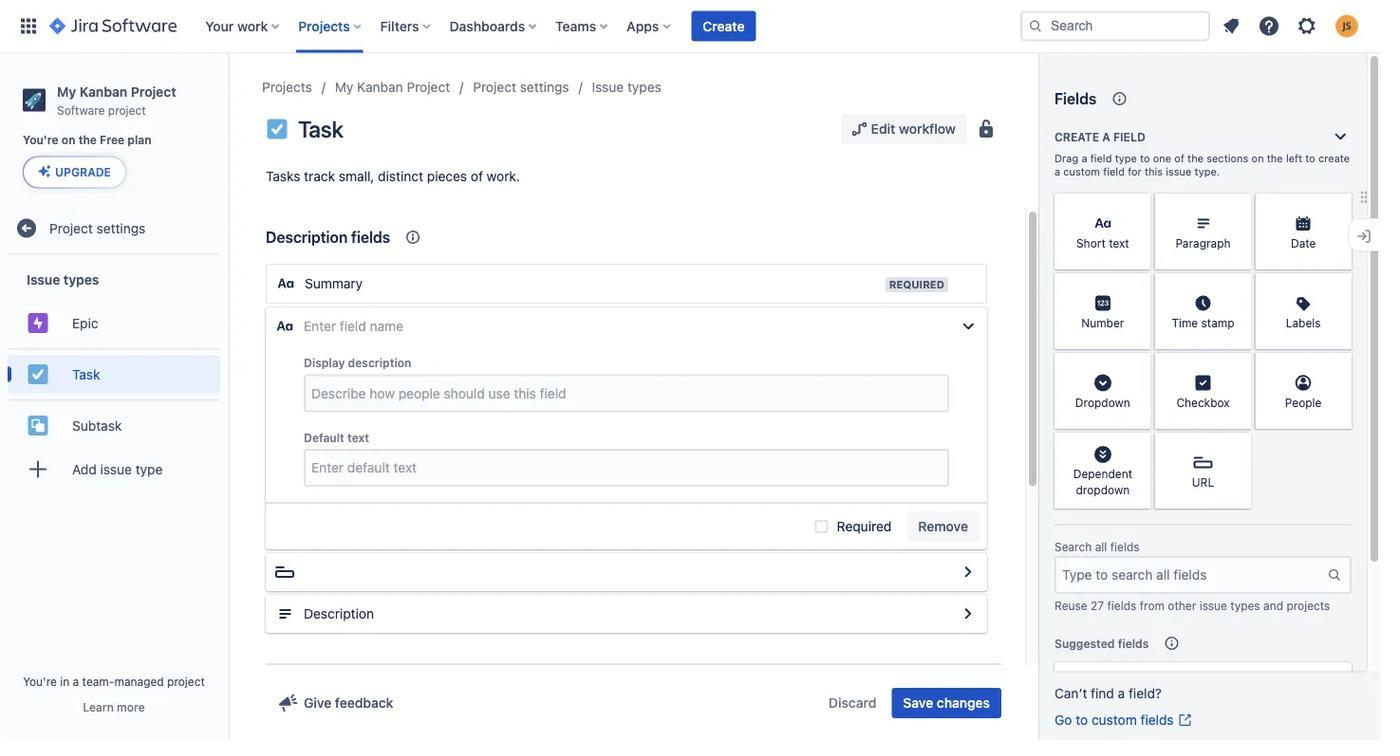 Task type: describe. For each thing, give the bounding box(es) containing it.
issue types link
[[592, 76, 662, 99]]

more information image for time stamp
[[1227, 275, 1250, 298]]

time stamp
[[1172, 316, 1235, 329]]

add
[[72, 461, 97, 477]]

0 horizontal spatial the
[[79, 134, 97, 147]]

more information image for date
[[1327, 196, 1350, 218]]

fields left more information about the suggested fields image
[[1118, 637, 1149, 650]]

more information image for checkbox
[[1227, 355, 1250, 378]]

my for my kanban project
[[335, 79, 354, 95]]

tasks track small, distinct pieces of work.
[[266, 169, 520, 184]]

edit
[[871, 121, 896, 137]]

text for short text
[[1109, 236, 1130, 250]]

description fields
[[266, 228, 390, 246]]

number
[[1082, 316, 1125, 329]]

1 vertical spatial required
[[837, 519, 892, 535]]

drag
[[1055, 152, 1079, 165]]

save changes button
[[892, 688, 1002, 719]]

group containing issue types
[[8, 255, 220, 500]]

create
[[1319, 152, 1350, 165]]

compass
[[1093, 674, 1150, 689]]

project inside my kanban project software project
[[108, 103, 146, 117]]

my kanban project link
[[335, 76, 450, 99]]

Enter field name field
[[304, 315, 950, 338]]

open field configuration image inside description 'button'
[[957, 603, 980, 626]]

1 vertical spatial project settings
[[49, 220, 146, 236]]

you're for you're in a team-managed project
[[23, 675, 57, 688]]

create button
[[692, 11, 756, 41]]

work
[[237, 18, 268, 34]]

drag a field type to one of the sections on the left to create a custom field for this issue type.
[[1055, 152, 1350, 178]]

fields left more information about the context fields icon
[[351, 228, 390, 246]]

issue inside button
[[100, 461, 132, 477]]

custom inside drag a field type to one of the sections on the left to create a custom field for this issue type.
[[1064, 166, 1100, 178]]

plan
[[128, 134, 152, 147]]

2 horizontal spatial the
[[1267, 152, 1284, 165]]

dropdown
[[1076, 484, 1130, 497]]

upgrade button
[[24, 157, 125, 187]]

summary
[[305, 276, 363, 292]]

work.
[[487, 169, 520, 184]]

help image
[[1258, 15, 1281, 38]]

software
[[57, 103, 105, 117]]

edit workflow button
[[841, 114, 968, 144]]

teams button
[[550, 11, 615, 41]]

go to custom fields
[[1055, 713, 1174, 728]]

managed
[[114, 675, 164, 688]]

create for create a field
[[1055, 130, 1100, 143]]

more information image for dependent dropdown
[[1127, 435, 1150, 458]]

your work
[[205, 18, 268, 34]]

field for drag
[[1091, 152, 1112, 165]]

add issue type image
[[27, 458, 49, 481]]

add issue type button
[[8, 450, 220, 488]]

create for create
[[703, 18, 745, 34]]

filters button
[[375, 11, 438, 41]]

display description
[[304, 357, 411, 370]]

and
[[1264, 599, 1284, 612]]

time
[[1172, 316, 1199, 329]]

date
[[1291, 236, 1316, 250]]

edit workflow
[[871, 121, 956, 137]]

projects button
[[293, 11, 369, 41]]

fields left this link will be opened in a new tab 'image'
[[1141, 713, 1174, 728]]

project inside my kanban project link
[[407, 79, 450, 95]]

can't
[[1055, 686, 1088, 702]]

you're in a team-managed project
[[23, 675, 205, 688]]

type inside drag a field type to one of the sections on the left to create a custom field for this issue type.
[[1115, 152, 1137, 165]]

0 vertical spatial required
[[890, 279, 945, 291]]

remove
[[919, 519, 969, 535]]

suggested fields
[[1055, 637, 1149, 650]]

a down more information about the fields image
[[1103, 130, 1111, 143]]

short
[[1077, 236, 1106, 250]]

0 vertical spatial types
[[628, 79, 662, 95]]

banner containing your work
[[0, 0, 1382, 53]]

stamp
[[1202, 316, 1235, 329]]

0 horizontal spatial to
[[1076, 713, 1088, 728]]

checkbox
[[1177, 396, 1230, 409]]

apps
[[627, 18, 659, 34]]

my kanban project software project
[[57, 84, 176, 117]]

type inside button
[[136, 461, 163, 477]]

more information image for dropdown
[[1127, 355, 1150, 378]]

discard
[[829, 696, 877, 711]]

search image
[[1028, 19, 1044, 34]]

Type to search all fields text field
[[1057, 558, 1327, 593]]

learn
[[83, 701, 114, 714]]

search
[[1055, 541, 1092, 554]]

0 horizontal spatial of
[[471, 169, 483, 184]]

labels
[[1286, 316, 1321, 329]]

more information about the fields image
[[1108, 87, 1131, 110]]

remove button
[[907, 512, 980, 542]]

default text
[[304, 431, 369, 444]]

short text
[[1077, 236, 1130, 250]]

sections
[[1207, 152, 1249, 165]]

this link will be opened in a new tab image
[[1178, 713, 1193, 728]]

0 vertical spatial issue types
[[592, 79, 662, 95]]

teams
[[556, 18, 596, 34]]

0 horizontal spatial issue
[[27, 272, 60, 287]]

task group
[[8, 348, 220, 399]]

subtask
[[72, 418, 122, 433]]

in
[[60, 675, 70, 688]]

filters
[[380, 18, 419, 34]]

task inside group
[[72, 366, 100, 382]]

settings image
[[1296, 15, 1319, 38]]

left
[[1287, 152, 1303, 165]]

0 vertical spatial issue
[[592, 79, 624, 95]]

issue type icon image
[[266, 118, 289, 141]]

give feedback
[[304, 696, 393, 711]]

for
[[1128, 166, 1142, 178]]

small,
[[339, 169, 374, 184]]

2 vertical spatial field
[[1103, 166, 1125, 178]]

projects for the projects dropdown button
[[298, 18, 350, 34]]

epic link
[[8, 304, 220, 342]]

go
[[1055, 713, 1072, 728]]

people
[[1286, 396, 1322, 409]]

create a field
[[1055, 130, 1146, 143]]

team-
[[82, 675, 114, 688]]

default
[[304, 431, 344, 444]]

other
[[1168, 599, 1197, 612]]

1 horizontal spatial task
[[298, 116, 343, 142]]



Task type: vqa. For each thing, say whether or not it's contained in the screenshot.
My Kanban Project Software project's my
yes



Task type: locate. For each thing, give the bounding box(es) containing it.
2 open field configuration image from the top
[[957, 603, 980, 626]]

projects up issue type icon
[[262, 79, 312, 95]]

appswitcher icon image
[[17, 15, 40, 38]]

types up epic
[[64, 272, 99, 287]]

project settings down the upgrade
[[49, 220, 146, 236]]

0 horizontal spatial types
[[64, 272, 99, 287]]

0 horizontal spatial settings
[[96, 220, 146, 236]]

1 vertical spatial type
[[136, 461, 163, 477]]

group
[[8, 255, 220, 500]]

1 vertical spatial open field configuration image
[[957, 603, 980, 626]]

your work button
[[200, 11, 287, 41]]

changes
[[937, 696, 990, 711]]

task link
[[8, 355, 220, 393]]

1 horizontal spatial issue
[[1166, 166, 1192, 178]]

0 horizontal spatial project
[[108, 103, 146, 117]]

description up summary on the left of page
[[266, 228, 348, 246]]

0 horizontal spatial my
[[57, 84, 76, 99]]

one
[[1153, 152, 1172, 165]]

discard button
[[817, 688, 888, 719]]

1 you're from the top
[[23, 134, 59, 147]]

0 horizontal spatial text
[[348, 431, 369, 444]]

fields
[[1055, 90, 1097, 108]]

1 horizontal spatial issue types
[[592, 79, 662, 95]]

issue right other
[[1200, 599, 1228, 612]]

2 vertical spatial types
[[1231, 599, 1261, 612]]

open field configuration image down remove button on the bottom of the page
[[957, 561, 980, 584]]

1 vertical spatial you're
[[23, 675, 57, 688]]

feedback
[[335, 696, 393, 711]]

give feedback button
[[266, 688, 405, 719]]

0 vertical spatial more information image
[[1127, 275, 1150, 298]]

1 vertical spatial settings
[[96, 220, 146, 236]]

0 vertical spatial project
[[108, 103, 146, 117]]

the up type.
[[1188, 152, 1204, 165]]

1 vertical spatial issue
[[27, 272, 60, 287]]

your profile and settings image
[[1336, 15, 1359, 38]]

task right issue type icon
[[298, 116, 343, 142]]

2 horizontal spatial types
[[1231, 599, 1261, 612]]

close field configuration image
[[957, 315, 980, 338]]

more information image for people
[[1327, 355, 1350, 378]]

1 horizontal spatial create
[[1055, 130, 1100, 143]]

more information about the suggested fields image
[[1161, 632, 1183, 655]]

project settings link
[[473, 76, 569, 99], [8, 209, 220, 247]]

issue types down apps
[[592, 79, 662, 95]]

projects for projects link
[[262, 79, 312, 95]]

this
[[1145, 166, 1163, 178]]

0 horizontal spatial kanban
[[80, 84, 127, 99]]

description for description fields
[[266, 228, 348, 246]]

distinct
[[378, 169, 424, 184]]

project settings link down the primary element
[[473, 76, 569, 99]]

open field configuration image
[[957, 561, 980, 584], [957, 603, 980, 626]]

2 horizontal spatial issue
[[1200, 599, 1228, 612]]

Default text field
[[306, 451, 948, 485]]

your
[[205, 18, 234, 34]]

kanban inside my kanban project software project
[[80, 84, 127, 99]]

0 vertical spatial field
[[1114, 130, 1146, 143]]

a right the drag at top
[[1082, 152, 1088, 165]]

1 horizontal spatial the
[[1188, 152, 1204, 165]]

kanban for my kanban project
[[357, 79, 403, 95]]

0 vertical spatial text
[[1109, 236, 1130, 250]]

1 horizontal spatial project settings
[[473, 79, 569, 95]]

issue inside drag a field type to one of the sections on the left to create a custom field for this issue type.
[[1166, 166, 1192, 178]]

description inside 'button'
[[304, 606, 374, 622]]

1 vertical spatial text
[[348, 431, 369, 444]]

2 you're from the top
[[23, 675, 57, 688]]

more information about the context fields image
[[402, 226, 425, 249]]

Display description field
[[306, 377, 948, 411]]

save
[[903, 696, 934, 711]]

more
[[117, 701, 145, 714]]

field up the for
[[1114, 130, 1146, 143]]

issue
[[1166, 166, 1192, 178], [100, 461, 132, 477], [1200, 599, 1228, 612]]

1 horizontal spatial my
[[335, 79, 354, 95]]

types
[[628, 79, 662, 95], [64, 272, 99, 287], [1231, 599, 1261, 612]]

fields
[[351, 228, 390, 246], [1111, 541, 1140, 554], [1108, 599, 1137, 612], [1118, 637, 1149, 650], [1141, 713, 1174, 728]]

create inside button
[[703, 18, 745, 34]]

add issue type
[[72, 461, 163, 477]]

0 horizontal spatial task
[[72, 366, 100, 382]]

type down subtask link
[[136, 461, 163, 477]]

you're left the in
[[23, 675, 57, 688]]

of
[[1175, 152, 1185, 165], [471, 169, 483, 184]]

1 vertical spatial create
[[1055, 130, 1100, 143]]

apps button
[[621, 11, 678, 41]]

0 vertical spatial create
[[703, 18, 745, 34]]

save changes
[[903, 696, 990, 711]]

0 vertical spatial type
[[1115, 152, 1137, 165]]

project settings down the primary element
[[473, 79, 569, 95]]

1 vertical spatial field
[[1091, 152, 1112, 165]]

0 horizontal spatial on
[[62, 134, 76, 147]]

0 vertical spatial on
[[62, 134, 76, 147]]

to right go
[[1076, 713, 1088, 728]]

field left the for
[[1103, 166, 1125, 178]]

on up upgrade button
[[62, 134, 76, 147]]

0 vertical spatial description
[[266, 228, 348, 246]]

projects
[[1287, 599, 1331, 612]]

1 horizontal spatial to
[[1140, 152, 1150, 165]]

more information image for number
[[1127, 275, 1150, 298]]

project right managed
[[167, 675, 205, 688]]

1 vertical spatial issue
[[100, 461, 132, 477]]

reuse 27 fields from other issue types and projects
[[1055, 599, 1331, 612]]

project settings link down the upgrade
[[8, 209, 220, 247]]

projects right work
[[298, 18, 350, 34]]

my inside my kanban project software project
[[57, 84, 76, 99]]

project inside my kanban project software project
[[131, 84, 176, 99]]

banner
[[0, 0, 1382, 53]]

kanban down filters in the top left of the page
[[357, 79, 403, 95]]

type
[[1115, 152, 1137, 165], [136, 461, 163, 477]]

project down upgrade button
[[49, 220, 93, 236]]

project up plan
[[108, 103, 146, 117]]

1 horizontal spatial kanban
[[357, 79, 403, 95]]

dashboards button
[[444, 11, 544, 41]]

of inside drag a field type to one of the sections on the left to create a custom field for this issue type.
[[1175, 152, 1185, 165]]

notifications image
[[1220, 15, 1243, 38]]

workflow
[[899, 121, 956, 137]]

0 vertical spatial you're
[[23, 134, 59, 147]]

field down create a field
[[1091, 152, 1112, 165]]

1 vertical spatial on
[[1252, 152, 1264, 165]]

my for my kanban project software project
[[57, 84, 76, 99]]

project settings
[[473, 79, 569, 95], [49, 220, 146, 236]]

free
[[100, 134, 125, 147]]

0 vertical spatial issue
[[1166, 166, 1192, 178]]

1 horizontal spatial issue
[[592, 79, 624, 95]]

display
[[304, 357, 345, 370]]

of left work.
[[471, 169, 483, 184]]

issue types
[[592, 79, 662, 95], [27, 272, 99, 287]]

text right short
[[1109, 236, 1130, 250]]

1 horizontal spatial types
[[628, 79, 662, 95]]

my
[[335, 79, 354, 95], [57, 84, 76, 99]]

type.
[[1195, 166, 1220, 178]]

kanban for my kanban project software project
[[80, 84, 127, 99]]

0 horizontal spatial project settings
[[49, 220, 146, 236]]

of right the one
[[1175, 152, 1185, 165]]

dependent
[[1074, 468, 1133, 481]]

sidebar navigation image
[[207, 76, 249, 114]]

0 horizontal spatial project settings link
[[8, 209, 220, 247]]

open field configuration image up changes
[[957, 603, 980, 626]]

issue down the one
[[1166, 166, 1192, 178]]

kanban up the software
[[80, 84, 127, 99]]

tasks
[[266, 169, 300, 184]]

1 more information image from the top
[[1127, 275, 1150, 298]]

0 horizontal spatial type
[[136, 461, 163, 477]]

1 horizontal spatial text
[[1109, 236, 1130, 250]]

project up plan
[[131, 84, 176, 99]]

project down filters popup button on the top of the page
[[407, 79, 450, 95]]

1 vertical spatial projects
[[262, 79, 312, 95]]

text right the default at the left bottom
[[348, 431, 369, 444]]

text for default text
[[348, 431, 369, 444]]

0 vertical spatial open field configuration image
[[957, 561, 980, 584]]

2 vertical spatial issue
[[1200, 599, 1228, 612]]

1 vertical spatial more information image
[[1127, 435, 1150, 458]]

1 horizontal spatial project
[[167, 675, 205, 688]]

jira software image
[[49, 15, 177, 38], [49, 15, 177, 38]]

0 horizontal spatial issue types
[[27, 272, 99, 287]]

1 vertical spatial task
[[72, 366, 100, 382]]

my up the software
[[57, 84, 76, 99]]

more information image up dependent
[[1127, 435, 1150, 458]]

you're up upgrade button
[[23, 134, 59, 147]]

find
[[1091, 686, 1115, 702]]

a right find
[[1118, 686, 1125, 702]]

you're on the free plan
[[23, 134, 152, 147]]

on right sections
[[1252, 152, 1264, 165]]

fields right 27
[[1108, 599, 1137, 612]]

fields right all
[[1111, 541, 1140, 554]]

field?
[[1129, 686, 1162, 702]]

1 horizontal spatial settings
[[520, 79, 569, 95]]

1 vertical spatial types
[[64, 272, 99, 287]]

description button
[[266, 595, 988, 633]]

task down epic
[[72, 366, 100, 382]]

project
[[407, 79, 450, 95], [473, 79, 517, 95], [131, 84, 176, 99], [49, 220, 93, 236]]

a right the in
[[73, 675, 79, 688]]

paragraph
[[1176, 236, 1231, 250]]

project
[[108, 103, 146, 117], [167, 675, 205, 688]]

my kanban project
[[335, 79, 450, 95]]

more information image for short text
[[1127, 196, 1150, 218]]

you're for you're on the free plan
[[23, 134, 59, 147]]

custom
[[1064, 166, 1100, 178], [1092, 713, 1137, 728]]

epic
[[72, 315, 98, 331]]

1 horizontal spatial on
[[1252, 152, 1264, 165]]

on inside drag a field type to one of the sections on the left to create a custom field for this issue type.
[[1252, 152, 1264, 165]]

custom down can't find a field?
[[1092, 713, 1137, 728]]

27
[[1091, 599, 1104, 612]]

suggested
[[1055, 637, 1115, 650]]

from
[[1140, 599, 1165, 612]]

create right apps dropdown button
[[703, 18, 745, 34]]

give
[[304, 696, 332, 711]]

0 vertical spatial project settings link
[[473, 76, 569, 99]]

on
[[62, 134, 76, 147], [1252, 152, 1264, 165]]

to up this at the right of the page
[[1140, 152, 1150, 165]]

types left and
[[1231, 599, 1261, 612]]

2 more information image from the top
[[1127, 435, 1150, 458]]

pieces
[[427, 169, 467, 184]]

settings down the upgrade
[[96, 220, 146, 236]]

2 horizontal spatial to
[[1306, 152, 1316, 165]]

issue right add
[[100, 461, 132, 477]]

more information image
[[1127, 275, 1150, 298], [1127, 435, 1150, 458]]

settings
[[520, 79, 569, 95], [96, 220, 146, 236]]

dependent dropdown
[[1074, 468, 1133, 497]]

all
[[1095, 541, 1108, 554]]

projects inside dropdown button
[[298, 18, 350, 34]]

task
[[298, 116, 343, 142], [72, 366, 100, 382]]

primary element
[[11, 0, 1021, 53]]

0 horizontal spatial create
[[703, 18, 745, 34]]

text
[[1109, 236, 1130, 250], [348, 431, 369, 444]]

projects
[[298, 18, 350, 34], [262, 79, 312, 95]]

1 open field configuration image from the top
[[957, 561, 980, 584]]

0 vertical spatial custom
[[1064, 166, 1100, 178]]

reuse
[[1055, 599, 1088, 612]]

1 vertical spatial project
[[167, 675, 205, 688]]

projects link
[[262, 76, 312, 99]]

Search field
[[1021, 11, 1211, 41]]

custom down the drag at top
[[1064, 166, 1100, 178]]

the
[[79, 134, 97, 147], [1188, 152, 1204, 165], [1267, 152, 1284, 165]]

issue types up epic
[[27, 272, 99, 287]]

1 vertical spatial custom
[[1092, 713, 1137, 728]]

issue up the epic link
[[27, 272, 60, 287]]

a down the drag at top
[[1055, 166, 1061, 178]]

settings down the primary element
[[520, 79, 569, 95]]

field for create
[[1114, 130, 1146, 143]]

to right left
[[1306, 152, 1316, 165]]

1 vertical spatial of
[[471, 169, 483, 184]]

dashboards
[[450, 18, 525, 34]]

to
[[1140, 152, 1150, 165], [1306, 152, 1316, 165], [1076, 713, 1088, 728]]

0 vertical spatial of
[[1175, 152, 1185, 165]]

1 horizontal spatial project settings link
[[473, 76, 569, 99]]

the left left
[[1267, 152, 1284, 165]]

description for description
[[304, 606, 374, 622]]

no restrictions image
[[975, 118, 998, 141]]

0 horizontal spatial issue
[[100, 461, 132, 477]]

project down dashboards 'popup button'
[[473, 79, 517, 95]]

learn more button
[[83, 700, 145, 715]]

1 horizontal spatial type
[[1115, 152, 1137, 165]]

description
[[348, 357, 411, 370]]

types down apps dropdown button
[[628, 79, 662, 95]]

more information image for paragraph
[[1227, 196, 1250, 218]]

required
[[890, 279, 945, 291], [837, 519, 892, 535]]

subtask link
[[8, 407, 220, 445]]

create up the drag at top
[[1055, 130, 1100, 143]]

type up the for
[[1115, 152, 1137, 165]]

the left free
[[79, 134, 97, 147]]

my right projects link
[[335, 79, 354, 95]]

more information image
[[1127, 196, 1150, 218], [1227, 196, 1250, 218], [1327, 196, 1350, 218], [1227, 275, 1250, 298], [1127, 355, 1150, 378], [1227, 355, 1250, 378], [1327, 355, 1350, 378]]

0 vertical spatial task
[[298, 116, 343, 142]]

0 vertical spatial projects
[[298, 18, 350, 34]]

1 vertical spatial project settings link
[[8, 209, 220, 247]]

1 vertical spatial issue types
[[27, 272, 99, 287]]

1 horizontal spatial of
[[1175, 152, 1185, 165]]

more information image down the short text
[[1127, 275, 1150, 298]]

0 vertical spatial settings
[[520, 79, 569, 95]]

1 vertical spatial description
[[304, 606, 374, 622]]

description up give feedback button
[[304, 606, 374, 622]]

0 vertical spatial project settings
[[473, 79, 569, 95]]

issue down teams dropdown button
[[592, 79, 624, 95]]

dropdown
[[1076, 396, 1131, 409]]

learn more
[[83, 701, 145, 714]]

can't find a field?
[[1055, 686, 1162, 702]]



